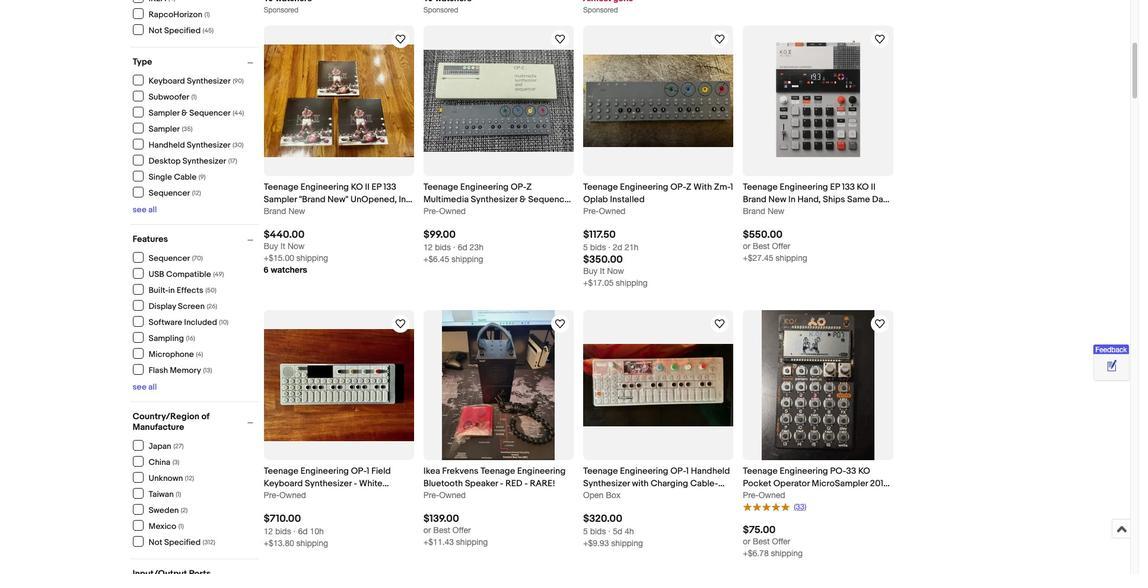 Task type: locate. For each thing, give the bounding box(es) containing it.
shipping inside $710.00 12 bids · 6d 10h +$13.80 shipping
[[297, 539, 328, 549]]

sampler left (35)
[[149, 124, 180, 134]]

shipping down the 4h
[[612, 539, 643, 549]]

1 horizontal spatial &
[[520, 194, 526, 205]]

white up $320.00
[[584, 491, 607, 502]]

1 for $710.00
[[367, 466, 370, 477]]

1 inside teenage engineering op-1 field keyboard synthesizer - white **perfect + case**
[[367, 466, 370, 477]]

6d left 10h
[[298, 527, 308, 537]]

mexico
[[149, 522, 176, 532]]

of
[[202, 411, 210, 423]]

· down the $710.00
[[294, 527, 296, 537]]

new up $550.00
[[768, 206, 785, 216]]

owned left +
[[280, 491, 306, 501]]

2 vertical spatial best
[[753, 537, 770, 547]]

pre-owned down pocket
[[743, 491, 786, 501]]

1 not from the top
[[149, 25, 162, 35]]

1 all from the top
[[148, 205, 157, 215]]

(12) inside the unknown (12)
[[185, 475, 194, 482]]

op-
[[511, 181, 527, 193], [671, 181, 687, 193], [351, 466, 367, 477], [671, 466, 686, 477]]

shipping right +$17.05
[[616, 278, 648, 288]]

z inside teenage engineering op-z multimedia synthesizer & sequencer in box
[[527, 181, 532, 193]]

1 right the with
[[731, 181, 734, 193]]

teenage engineering po-33 ko pocket operator microsampler 2018 w/ display issues
[[743, 466, 889, 502]]

cable-
[[691, 479, 719, 490]]

0 vertical spatial best
[[753, 242, 770, 251]]

shipping down 10h
[[297, 539, 328, 549]]

1 vertical spatial 6d
[[298, 527, 308, 537]]

op- inside teenage engineering op-1 handheld synthesizer with charging cable- white
[[671, 466, 686, 477]]

not specified (45)
[[149, 25, 214, 35]]

teenage up "red"
[[481, 466, 516, 477]]

unknown
[[149, 473, 183, 484]]

(12) right the unknown
[[185, 475, 194, 482]]

ikea frekvens teenage engineering bluetooth speaker - red - rare! link
[[424, 466, 574, 490]]

bids for +$6.45
[[435, 243, 451, 252]]

0 vertical spatial &
[[181, 108, 188, 118]]

2 133 from the left
[[842, 181, 855, 193]]

· inside $117.50 5 bids · 2d 21h $350.00 buy it now +$17.05 shipping
[[609, 243, 611, 252]]

0 horizontal spatial box
[[433, 206, 448, 218]]

1 horizontal spatial -
[[500, 479, 504, 490]]

sequencer inside teenage engineering op-z multimedia synthesizer & sequencer in box
[[528, 194, 573, 205]]

china (3)
[[149, 457, 180, 468]]

sampler
[[149, 108, 180, 118], [149, 124, 180, 134], [264, 194, 297, 205]]

best down $75.00
[[753, 537, 770, 547]]

see all down 'flash'
[[133, 382, 157, 392]]

1 vertical spatial see
[[133, 382, 147, 392]]

sampling
[[149, 333, 184, 343]]

offer inside $550.00 or best offer +$27.45 shipping
[[772, 242, 791, 251]]

teenage inside teenage engineering op-1 field keyboard synthesizer - white **perfect + case**
[[264, 466, 299, 477]]

teenage for teenage engineering ep 133 ko ii brand new in hand, ships same day expedited!
[[743, 181, 778, 193]]

1 see all from the top
[[133, 205, 157, 215]]

teenage engineering op-z with zm-1 oplab installed heading
[[584, 181, 734, 205]]

features button
[[133, 234, 259, 245]]

specified down the mexico (1)
[[164, 538, 201, 548]]

1 horizontal spatial 12
[[424, 243, 433, 252]]

1 left field
[[367, 466, 370, 477]]

2 horizontal spatial pre-owned
[[743, 491, 786, 501]]

1 133 from the left
[[384, 181, 397, 193]]

hand,
[[798, 194, 821, 205]]

1 vertical spatial buy
[[584, 266, 598, 276]]

engineering up the case**
[[301, 466, 349, 477]]

$440.00
[[264, 229, 305, 241]]

see all button up features
[[133, 205, 157, 215]]

1 vertical spatial all
[[148, 382, 157, 392]]

offer for $550.00
[[772, 242, 791, 251]]

shipping right the +$11.43
[[456, 538, 488, 548]]

6d for $710.00
[[298, 527, 308, 537]]

synthesizer inside teenage engineering op-1 handheld synthesizer with charging cable- white
[[584, 479, 630, 490]]

2 not from the top
[[149, 538, 162, 548]]

0 vertical spatial offer
[[772, 242, 791, 251]]

0 vertical spatial it
[[281, 242, 285, 251]]

ep inside teenage engineering ko ii ep 133 sampler "brand new" unopened, in- hand
[[372, 181, 382, 193]]

2 vertical spatial or
[[743, 537, 751, 547]]

now
[[288, 242, 305, 251], [607, 266, 624, 276]]

0 vertical spatial 12
[[424, 243, 433, 252]]

sampler & sequencer (44)
[[149, 108, 244, 118]]

sweden (2)
[[149, 505, 188, 516]]

china
[[149, 457, 171, 468]]

1 horizontal spatial buy
[[584, 266, 598, 276]]

teenage up open box
[[584, 466, 618, 477]]

watch teenage engineering op-z with zm-1 oplab installed image
[[713, 32, 727, 47]]

2 horizontal spatial -
[[525, 479, 528, 490]]

see for type
[[133, 205, 147, 215]]

see all button down 'flash'
[[133, 382, 157, 392]]

pre-owned for $710.00
[[264, 491, 306, 501]]

1 vertical spatial not
[[149, 538, 162, 548]]

0 horizontal spatial -
[[354, 479, 357, 490]]

0 horizontal spatial handheld
[[149, 140, 185, 150]]

ep up 'unopened,'
[[372, 181, 382, 193]]

1 horizontal spatial display
[[756, 491, 786, 502]]

$139.00 or best offer +$11.43 shipping
[[424, 514, 488, 548]]

1 horizontal spatial pre-owned
[[424, 206, 466, 216]]

engineering for teenage engineering op-1 field keyboard synthesizer - white **perfect + case**
[[301, 466, 349, 477]]

bids inside $320.00 5 bids · 5d 4h +$9.93 shipping
[[590, 527, 606, 537]]

box down multimedia
[[433, 206, 448, 218]]

(13)
[[203, 367, 212, 374]]

display down pocket
[[756, 491, 786, 502]]

1 vertical spatial display
[[756, 491, 786, 502]]

0 vertical spatial specified
[[164, 25, 201, 35]]

1 see all button from the top
[[133, 205, 157, 215]]

· for +$9.93
[[609, 527, 611, 537]]

owned up (33) link
[[759, 491, 786, 501]]

watch teenage engineering po-33 ko pocket operator microsampler 2018 w/ display issues image
[[873, 317, 887, 331]]

133
[[384, 181, 397, 193], [842, 181, 855, 193]]

2 see from the top
[[133, 382, 147, 392]]

(1) up (45)
[[205, 10, 210, 18]]

1 horizontal spatial z
[[687, 181, 692, 193]]

best inside $550.00 or best offer +$27.45 shipping
[[753, 242, 770, 251]]

0 horizontal spatial now
[[288, 242, 305, 251]]

teenage engineering op-z multimedia synthesizer & sequencer in box
[[424, 181, 573, 218]]

in inside teenage engineering op-z multimedia synthesizer & sequencer in box
[[424, 206, 431, 218]]

brand new for $550.00
[[743, 206, 785, 216]]

1 horizontal spatial ii
[[872, 181, 876, 193]]

best inside $75.00 or best offer +$6.78 shipping
[[753, 537, 770, 547]]

·
[[453, 243, 456, 252], [609, 243, 611, 252], [294, 527, 296, 537], [609, 527, 611, 537]]

or up +$27.45
[[743, 242, 751, 251]]

see all button for type
[[133, 205, 157, 215]]

1 5 from the top
[[584, 243, 588, 252]]

engineering up with
[[620, 466, 669, 477]]

not
[[149, 25, 162, 35], [149, 538, 162, 548]]

0 horizontal spatial 12
[[264, 527, 273, 537]]

1 vertical spatial now
[[607, 266, 624, 276]]

(4)
[[196, 351, 203, 358]]

ko for teenage engineering po-33 ko pocket operator microsampler 2018 w/ display issues
[[859, 466, 871, 477]]

1 horizontal spatial handheld
[[691, 466, 730, 477]]

mexico (1)
[[149, 522, 184, 532]]

keyboard up "**perfect"
[[264, 479, 303, 490]]

0 horizontal spatial ii
[[365, 181, 370, 193]]

in down multimedia
[[424, 206, 431, 218]]

bids down $117.50
[[590, 243, 606, 252]]

teenage engineering op-1 field keyboard synthesizer - white **perfect + case** image
[[264, 329, 414, 442]]

subwoofer (1)
[[149, 92, 197, 102]]

compatible
[[166, 269, 211, 279]]

ikea
[[424, 466, 440, 477]]

or inside $139.00 or best offer +$11.43 shipping
[[424, 526, 431, 536]]

engineering inside ikea frekvens teenage engineering bluetooth speaker - red - rare! pre-owned
[[518, 466, 566, 477]]

synthesizer up the case**
[[305, 479, 352, 490]]

or inside $550.00 or best offer +$27.45 shipping
[[743, 242, 751, 251]]

(12) inside 'sequencer (12)'
[[192, 189, 201, 197]]

0 vertical spatial sampler
[[149, 108, 180, 118]]

2 ii from the left
[[872, 181, 876, 193]]

buy up +$17.05
[[584, 266, 598, 276]]

teenage engineering po-33 ko pocket operator microsampler 2018 w/ display issues heading
[[743, 466, 890, 502]]

owned inside teenage engineering op-z with zm-1 oplab installed pre-owned
[[599, 206, 626, 216]]

(1) inside the taiwan (1)
[[176, 491, 181, 498]]

shipping right +$6.78
[[771, 549, 803, 558]]

pre- inside ikea frekvens teenage engineering bluetooth speaker - red - rare! pre-owned
[[424, 491, 439, 501]]

now down $440.00
[[288, 242, 305, 251]]

features
[[133, 234, 168, 245]]

(49)
[[213, 270, 224, 278]]

$75.00
[[743, 525, 776, 536]]

not down 'mexico' on the bottom of page
[[149, 538, 162, 548]]

see all button for features
[[133, 382, 157, 392]]

5 inside $320.00 5 bids · 5d 4h +$9.93 shipping
[[584, 527, 588, 537]]

op- inside teenage engineering op-z multimedia synthesizer & sequencer in box
[[511, 181, 527, 193]]

(12) for unknown
[[185, 475, 194, 482]]

brand for $440.00
[[264, 206, 286, 216]]

brand up $550.00
[[743, 206, 766, 216]]

new for $550.00
[[768, 206, 785, 216]]

12 for $99.00
[[424, 243, 433, 252]]

teenage engineering op-1 field keyboard synthesizer - white **perfect + case** heading
[[264, 466, 391, 502]]

it down $440.00
[[281, 242, 285, 251]]

sequencer left oplab
[[528, 194, 573, 205]]

teenage engineering op-1 handheld synthesizer with charging cable- white
[[584, 466, 730, 502]]

1 horizontal spatial it
[[600, 266, 605, 276]]

(12) down (9)
[[192, 189, 201, 197]]

2 5 from the top
[[584, 527, 588, 537]]

pre- down multimedia
[[424, 206, 439, 216]]

shipping inside $320.00 5 bids · 5d 4h +$9.93 shipping
[[612, 539, 643, 549]]

bids down the $710.00
[[275, 527, 291, 537]]

0 vertical spatial now
[[288, 242, 305, 251]]

ii up day
[[872, 181, 876, 193]]

&
[[181, 108, 188, 118], [520, 194, 526, 205]]

1 horizontal spatial ep
[[831, 181, 840, 193]]

133 up 'unopened,'
[[384, 181, 397, 193]]

brand new for $440.00
[[264, 206, 305, 216]]

handheld synthesizer (30)
[[149, 140, 244, 150]]

(1) for mexico
[[178, 523, 184, 530]]

best for $139.00
[[434, 526, 451, 536]]

$117.50
[[584, 229, 616, 241]]

0 vertical spatial see all
[[133, 205, 157, 215]]

brand
[[743, 194, 767, 205], [264, 206, 286, 216], [743, 206, 766, 216]]

offer inside $139.00 or best offer +$11.43 shipping
[[453, 526, 471, 536]]

0 horizontal spatial ep
[[372, 181, 382, 193]]

1 horizontal spatial keyboard
[[264, 479, 303, 490]]

pre- down bluetooth
[[424, 491, 439, 501]]

engineering up "brand on the top left of the page
[[301, 181, 349, 193]]

$320.00
[[584, 514, 623, 526]]

not down rapcohorizon
[[149, 25, 162, 35]]

0 vertical spatial keyboard
[[149, 76, 185, 86]]

teenage engineering op-z multimedia synthesizer & sequencer in box image
[[424, 50, 574, 152]]

1 - from the left
[[354, 479, 357, 490]]

· inside $710.00 12 bids · 6d 10h +$13.80 shipping
[[294, 527, 296, 537]]

1 specified from the top
[[164, 25, 201, 35]]

synthesizer up open box
[[584, 479, 630, 490]]

$710.00
[[264, 514, 301, 526]]

1 vertical spatial (12)
[[185, 475, 194, 482]]

engineering inside teenage engineering op-1 field keyboard synthesizer - white **perfect + case**
[[301, 466, 349, 477]]

1 vertical spatial offer
[[453, 526, 471, 536]]

engineering for teenage engineering ep 133 ko ii brand new in hand, ships same day expedited!
[[780, 181, 829, 193]]

engineering inside teenage engineering ep 133 ko ii brand new in hand, ships same day expedited!
[[780, 181, 829, 193]]

(10)
[[219, 318, 229, 326]]

(12) for sequencer
[[192, 189, 201, 197]]

0 vertical spatial all
[[148, 205, 157, 215]]

1 horizontal spatial 133
[[842, 181, 855, 193]]

teenage inside teenage engineering po-33 ko pocket operator microsampler 2018 w/ display issues
[[743, 466, 778, 477]]

op- for $320.00
[[671, 466, 686, 477]]

teenage engineering po-33 ko pocket operator microsampler 2018 w/ display issues link
[[743, 466, 894, 502]]

owned down multimedia
[[439, 206, 466, 216]]

brand up "expedited!"
[[743, 194, 767, 205]]

ii inside teenage engineering ep 133 ko ii brand new in hand, ships same day expedited!
[[872, 181, 876, 193]]

0 horizontal spatial pre-owned
[[264, 491, 306, 501]]

offer inside $75.00 or best offer +$6.78 shipping
[[772, 537, 791, 547]]

ko inside teenage engineering ko ii ep 133 sampler "brand new" unopened, in- hand
[[351, 181, 363, 193]]

watchers
[[271, 265, 307, 275]]

1 horizontal spatial now
[[607, 266, 624, 276]]

charging
[[651, 479, 689, 490]]

best inside $139.00 or best offer +$11.43 shipping
[[434, 526, 451, 536]]

1 ep from the left
[[372, 181, 382, 193]]

buy
[[264, 242, 278, 251], [584, 266, 598, 276]]

(1) inside the mexico (1)
[[178, 523, 184, 530]]

(2)
[[181, 507, 188, 514]]

bids for +$9.93
[[590, 527, 606, 537]]

0 horizontal spatial 6d
[[298, 527, 308, 537]]

2 - from the left
[[500, 479, 504, 490]]

sampler down subwoofer
[[149, 108, 180, 118]]

sampler for sampler
[[149, 124, 180, 134]]

· inside $320.00 5 bids · 5d 4h +$9.93 shipping
[[609, 527, 611, 537]]

0 vertical spatial box
[[433, 206, 448, 218]]

synthesizer right multimedia
[[471, 194, 518, 205]]

1 vertical spatial box
[[606, 491, 621, 501]]

buy up +$15.00
[[264, 242, 278, 251]]

shipping down 23h
[[452, 255, 484, 264]]

new down "brand on the top left of the page
[[289, 206, 305, 216]]

+$13.80
[[264, 539, 294, 549]]

1 vertical spatial best
[[434, 526, 451, 536]]

(50)
[[206, 286, 217, 294]]

2 see all from the top
[[133, 382, 157, 392]]

teenage up "**perfect"
[[264, 466, 299, 477]]

teenage inside teenage engineering ko ii ep 133 sampler "brand new" unopened, in- hand
[[264, 181, 299, 193]]

shipping inside $117.50 5 bids · 2d 21h $350.00 buy it now +$17.05 shipping
[[616, 278, 648, 288]]

1 vertical spatial see all
[[133, 382, 157, 392]]

display inside teenage engineering po-33 ko pocket operator microsampler 2018 w/ display issues
[[756, 491, 786, 502]]

1 vertical spatial in
[[168, 285, 175, 295]]

0 vertical spatial or
[[743, 242, 751, 251]]

best for $75.00
[[753, 537, 770, 547]]

(1) up the (2)
[[176, 491, 181, 498]]

ko right 33
[[859, 466, 871, 477]]

engineering inside teenage engineering po-33 ko pocket operator microsampler 2018 w/ display issues
[[780, 466, 829, 477]]

display up software on the left bottom
[[149, 301, 176, 311]]

0 vertical spatial buy
[[264, 242, 278, 251]]

specified for not specified (45)
[[164, 25, 201, 35]]

6d inside $710.00 12 bids · 6d 10h +$13.80 shipping
[[298, 527, 308, 537]]

1 vertical spatial or
[[424, 526, 431, 536]]

+$17.05
[[584, 278, 614, 288]]

engineering inside teenage engineering op-z multimedia synthesizer & sequencer in box
[[460, 181, 509, 193]]

$117.50 5 bids · 2d 21h $350.00 buy it now +$17.05 shipping
[[584, 229, 648, 288]]

0 horizontal spatial display
[[149, 301, 176, 311]]

1 z from the left
[[527, 181, 532, 193]]

133 up "same"
[[842, 181, 855, 193]]

· left the 2d
[[609, 243, 611, 252]]

$75.00 or best offer +$6.78 shipping
[[743, 525, 803, 558]]

ko up 'unopened,'
[[351, 181, 363, 193]]

brand up $440.00
[[264, 206, 286, 216]]

engineering inside teenage engineering op-1 handheld synthesizer with charging cable- white
[[620, 466, 669, 477]]

1 see from the top
[[133, 205, 147, 215]]

keyboard inside teenage engineering op-1 field keyboard synthesizer - white **perfect + case**
[[264, 479, 303, 490]]

1 horizontal spatial in
[[424, 206, 431, 218]]

& inside teenage engineering op-z multimedia synthesizer & sequencer in box
[[520, 194, 526, 205]]

10h
[[310, 527, 324, 537]]

0 vertical spatial not
[[149, 25, 162, 35]]

1 horizontal spatial white
[[584, 491, 607, 502]]

teenage engineering ep 133 ko ii brand new in hand, ships same day expedited! heading
[[743, 181, 890, 218]]

teenage engineering ko ii ep 133 sampler "brand new" unopened, in- hand
[[264, 181, 410, 218]]

manufacture
[[133, 422, 184, 433]]

or up the +$11.43
[[424, 526, 431, 536]]

5 inside $117.50 5 bids · 2d 21h $350.00 buy it now +$17.05 shipping
[[584, 243, 588, 252]]

+$11.43
[[424, 538, 454, 548]]

pre- inside teenage engineering op-z with zm-1 oplab installed pre-owned
[[584, 206, 599, 216]]

shipping inside $75.00 or best offer +$6.78 shipping
[[771, 549, 803, 558]]

0 vertical spatial see all button
[[133, 205, 157, 215]]

0 vertical spatial (12)
[[192, 189, 201, 197]]

2 all from the top
[[148, 382, 157, 392]]

microphone
[[149, 349, 194, 359]]

teenage inside teenage engineering op-z multimedia synthesizer & sequencer in box
[[424, 181, 458, 193]]

best down $139.00
[[434, 526, 451, 536]]

2 brand new from the left
[[743, 206, 785, 216]]

ko inside teenage engineering po-33 ko pocket operator microsampler 2018 w/ display issues
[[859, 466, 871, 477]]

op- inside teenage engineering op-1 field keyboard synthesizer - white **perfect + case**
[[351, 466, 367, 477]]

day
[[873, 194, 888, 205]]

engineering up multimedia
[[460, 181, 509, 193]]

0 horizontal spatial z
[[527, 181, 532, 193]]

teenage engineering op-1 handheld synthesizer with charging cable- white link
[[584, 466, 734, 502]]

teenage engineering op-z multimedia synthesizer & sequencer in box heading
[[424, 181, 573, 218]]

ikea frekvens teenage engineering bluetooth speaker - red - rare! image
[[443, 310, 555, 461]]

bids down $99.00
[[435, 243, 451, 252]]

pre-owned down multimedia
[[424, 206, 466, 216]]

0 horizontal spatial white
[[359, 479, 383, 490]]

see up features
[[133, 205, 147, 215]]

brand inside teenage engineering ep 133 ko ii brand new in hand, ships same day expedited!
[[743, 194, 767, 205]]

new left in
[[769, 194, 787, 205]]

best down $550.00
[[753, 242, 770, 251]]

bids for $350.00
[[590, 243, 606, 252]]

1 vertical spatial 12
[[264, 527, 273, 537]]

buy inside $440.00 buy it now +$15.00 shipping 6 watchers
[[264, 242, 278, 251]]

watch ikea frekvens teenage engineering bluetooth speaker - red - rare! image
[[553, 317, 568, 331]]

engineering inside teenage engineering ko ii ep 133 sampler "brand new" unopened, in- hand
[[301, 181, 349, 193]]

teenage inside teenage engineering ep 133 ko ii brand new in hand, ships same day expedited!
[[743, 181, 778, 193]]

1 vertical spatial sampler
[[149, 124, 180, 134]]

owned for teenage engineering op-z multimedia synthesizer & sequencer in box
[[439, 206, 466, 216]]

teenage engineering op-1 field keyboard synthesizer - white **perfect + case** link
[[264, 466, 414, 502]]

brand new up $550.00
[[743, 206, 785, 216]]

0 horizontal spatial 133
[[384, 181, 397, 193]]

teenage inside teenage engineering op-1 handheld synthesizer with charging cable- white
[[584, 466, 618, 477]]

teenage up pocket
[[743, 466, 778, 477]]

1 vertical spatial handheld
[[691, 466, 730, 477]]

z inside teenage engineering op-z with zm-1 oplab installed pre-owned
[[687, 181, 692, 193]]

23h
[[470, 243, 484, 252]]

watch teenage engineering op-1 field keyboard synthesizer - white **perfect + case** image
[[393, 317, 408, 331]]

pre-
[[424, 206, 439, 216], [584, 206, 599, 216], [264, 491, 280, 501], [424, 491, 439, 501], [743, 491, 759, 501]]

1 inside teenage engineering op-z with zm-1 oplab installed pre-owned
[[731, 181, 734, 193]]

3 - from the left
[[525, 479, 528, 490]]

0 horizontal spatial 1
[[367, 466, 370, 477]]

2 ep from the left
[[831, 181, 840, 193]]

ikea frekvens teenage engineering bluetooth speaker - red - rare! heading
[[424, 466, 566, 490]]

ko inside teenage engineering ep 133 ko ii brand new in hand, ships same day expedited!
[[857, 181, 870, 193]]

owned down installed
[[599, 206, 626, 216]]

· down $99.00
[[453, 243, 456, 252]]

brand new up $440.00
[[264, 206, 305, 216]]

1 vertical spatial specified
[[164, 538, 201, 548]]

op- inside teenage engineering op-z with zm-1 oplab installed pre-owned
[[671, 181, 687, 193]]

1 inside teenage engineering op-1 handheld synthesizer with charging cable- white
[[686, 466, 689, 477]]

keyboard up subwoofer
[[149, 76, 185, 86]]

· inside $99.00 12 bids · 6d 23h +$6.45 shipping
[[453, 243, 456, 252]]

1 vertical spatial see all button
[[133, 382, 157, 392]]

not specified (312)
[[149, 538, 215, 548]]

not for not specified (312)
[[149, 538, 162, 548]]

oplab
[[584, 194, 608, 205]]

in
[[789, 194, 796, 205]]

all down 'sequencer (12)' at the left top of the page
[[148, 205, 157, 215]]

21h
[[625, 243, 639, 252]]

japan
[[149, 441, 171, 451]]

bids inside $710.00 12 bids · 6d 10h +$13.80 shipping
[[275, 527, 291, 537]]

2 vertical spatial offer
[[772, 537, 791, 547]]

bids inside $117.50 5 bids · 2d 21h $350.00 buy it now +$17.05 shipping
[[590, 243, 606, 252]]

ko
[[351, 181, 363, 193], [857, 181, 870, 193], [859, 466, 871, 477]]

1 horizontal spatial brand new
[[743, 206, 785, 216]]

now inside $440.00 buy it now +$15.00 shipping 6 watchers
[[288, 242, 305, 251]]

all
[[148, 205, 157, 215], [148, 382, 157, 392]]

0 vertical spatial display
[[149, 301, 176, 311]]

ko up "same"
[[857, 181, 870, 193]]

(1) down keyboard synthesizer (90)
[[191, 93, 197, 101]]

0 horizontal spatial brand new
[[264, 206, 305, 216]]

handheld up cable-
[[691, 466, 730, 477]]

bids inside $99.00 12 bids · 6d 23h +$6.45 shipping
[[435, 243, 451, 252]]

(1)
[[205, 10, 210, 18], [191, 93, 197, 101], [176, 491, 181, 498], [178, 523, 184, 530]]

or up +$6.78
[[743, 537, 751, 547]]

pre- for teenage engineering po-33 ko pocket operator microsampler 2018 w/ display issues
[[743, 491, 759, 501]]

white down field
[[359, 479, 383, 490]]

display
[[149, 301, 176, 311], [756, 491, 786, 502]]

rare!
[[530, 479, 556, 490]]

teenage engineering op-z with zm-1 oplab installed pre-owned
[[584, 181, 734, 216]]

or inside $75.00 or best offer +$6.78 shipping
[[743, 537, 751, 547]]

2 vertical spatial sampler
[[264, 194, 297, 205]]

bids up +$9.93 at the bottom right of page
[[590, 527, 606, 537]]

bids for +$13.80
[[275, 527, 291, 537]]

0 vertical spatial 5
[[584, 243, 588, 252]]

specified for not specified (312)
[[164, 538, 201, 548]]

effects
[[177, 285, 204, 295]]

pre- down oplab
[[584, 206, 599, 216]]

see all for type
[[133, 205, 157, 215]]

1 up 'charging'
[[686, 466, 689, 477]]

6d for $99.00
[[458, 243, 468, 252]]

12 inside $710.00 12 bids · 6d 10h +$13.80 shipping
[[264, 527, 273, 537]]

speaker
[[465, 479, 498, 490]]

1 vertical spatial &
[[520, 194, 526, 205]]

1 horizontal spatial 1
[[686, 466, 689, 477]]

6d left 23h
[[458, 243, 468, 252]]

box inside teenage engineering op-z multimedia synthesizer & sequencer in box
[[433, 206, 448, 218]]

6d inside $99.00 12 bids · 6d 23h +$6.45 shipping
[[458, 243, 468, 252]]

0 vertical spatial see
[[133, 205, 147, 215]]

ep inside teenage engineering ep 133 ko ii brand new in hand, ships same day expedited!
[[831, 181, 840, 193]]

z for synthesizer
[[527, 181, 532, 193]]

country/region of manufacture button
[[133, 411, 259, 433]]

1 ii from the left
[[365, 181, 370, 193]]

offer down $550.00
[[772, 242, 791, 251]]

shipping right +$27.45
[[776, 253, 808, 263]]

0 horizontal spatial it
[[281, 242, 285, 251]]

op- for $99.00
[[511, 181, 527, 193]]

1 vertical spatial 5
[[584, 527, 588, 537]]

2 z from the left
[[687, 181, 692, 193]]

see all up features
[[133, 205, 157, 215]]

2 see all button from the top
[[133, 382, 157, 392]]

1 brand new from the left
[[264, 206, 305, 216]]

1 horizontal spatial 6d
[[458, 243, 468, 252]]

(1) for rapcohorizon
[[205, 10, 210, 18]]

teenage up hand
[[264, 181, 299, 193]]

0 vertical spatial 6d
[[458, 243, 468, 252]]

engineering up installed
[[620, 181, 669, 193]]

1 vertical spatial it
[[600, 266, 605, 276]]

0 horizontal spatial buy
[[264, 242, 278, 251]]

op- for $710.00
[[351, 466, 367, 477]]

1 vertical spatial keyboard
[[264, 479, 303, 490]]

(1) inside the subwoofer (1)
[[191, 93, 197, 101]]

2018
[[871, 479, 889, 490]]

2d
[[613, 243, 623, 252]]

2 horizontal spatial 1
[[731, 181, 734, 193]]

0 vertical spatial white
[[359, 479, 383, 490]]

$99.00
[[424, 229, 456, 241]]

2 specified from the top
[[164, 538, 201, 548]]

+$15.00
[[264, 253, 294, 263]]

12 inside $99.00 12 bids · 6d 23h +$6.45 shipping
[[424, 243, 433, 252]]

or for $75.00
[[743, 537, 751, 547]]

0 vertical spatial in
[[424, 206, 431, 218]]

offer down $75.00
[[772, 537, 791, 547]]

1 vertical spatial white
[[584, 491, 607, 502]]

it down the $350.00
[[600, 266, 605, 276]]

(1) inside rapcohorizon (1)
[[205, 10, 210, 18]]

(1) for subwoofer
[[191, 93, 197, 101]]

1
[[731, 181, 734, 193], [367, 466, 370, 477], [686, 466, 689, 477]]

country/region
[[133, 411, 200, 423]]

engineering up rare!
[[518, 466, 566, 477]]



Task type: describe. For each thing, give the bounding box(es) containing it.
issues
[[788, 491, 814, 502]]

teenage engineering ep 133 ko ii brand new in hand, ships same day expedited!
[[743, 181, 888, 218]]

0 vertical spatial handheld
[[149, 140, 185, 150]]

owned for teenage engineering po-33 ko pocket operator microsampler 2018 w/ display issues
[[759, 491, 786, 501]]

brand for $550.00
[[743, 206, 766, 216]]

pre-owned for $99.00
[[424, 206, 466, 216]]

country/region of manufacture
[[133, 411, 210, 433]]

sequencer (12)
[[149, 188, 201, 198]]

(90)
[[233, 77, 244, 85]]

(3)
[[173, 459, 180, 466]]

(45)
[[203, 26, 214, 34]]

1 for $320.00
[[686, 466, 689, 477]]

handheld inside teenage engineering op-1 handheld synthesizer with charging cable- white
[[691, 466, 730, 477]]

taiwan
[[149, 489, 174, 500]]

133 inside teenage engineering ep 133 ko ii brand new in hand, ships same day expedited!
[[842, 181, 855, 193]]

(1) for taiwan
[[176, 491, 181, 498]]

now inside $117.50 5 bids · 2d 21h $350.00 buy it now +$17.05 shipping
[[607, 266, 624, 276]]

type
[[133, 56, 152, 68]]

$350.00
[[584, 254, 623, 266]]

engineering for teenage engineering op-1 handheld synthesizer with charging cable- white
[[620, 466, 669, 477]]

included
[[184, 317, 217, 327]]

sequencer up (35)
[[189, 108, 231, 118]]

offer for $75.00
[[772, 537, 791, 547]]

new"
[[328, 194, 349, 205]]

ships
[[823, 194, 846, 205]]

· for +$6.45
[[453, 243, 456, 252]]

it inside $440.00 buy it now +$15.00 shipping 6 watchers
[[281, 242, 285, 251]]

red
[[506, 479, 523, 490]]

(27)
[[173, 443, 184, 450]]

5 for $117.50
[[584, 243, 588, 252]]

0 horizontal spatial keyboard
[[149, 76, 185, 86]]

see all for features
[[133, 382, 157, 392]]

133 inside teenage engineering ko ii ep 133 sampler "brand new" unopened, in- hand
[[384, 181, 397, 193]]

(33) link
[[743, 502, 807, 512]]

new for $440.00
[[289, 206, 305, 216]]

feedback
[[1096, 346, 1128, 354]]

japan (27)
[[149, 441, 184, 451]]

teenage engineering ep 133 ko ii brand new in hand, ships same day expedited! link
[[743, 181, 894, 218]]

hand
[[264, 206, 284, 218]]

(33)
[[794, 503, 807, 512]]

offer for $139.00
[[453, 526, 471, 536]]

it inside $117.50 5 bids · 2d 21h $350.00 buy it now +$17.05 shipping
[[600, 266, 605, 276]]

pre- for teenage engineering op-1 field keyboard synthesizer - white **perfect + case**
[[264, 491, 280, 501]]

shipping inside $139.00 or best offer +$11.43 shipping
[[456, 538, 488, 548]]

or for $550.00
[[743, 242, 751, 251]]

desktop
[[149, 156, 181, 166]]

(30)
[[233, 141, 244, 149]]

sequencer down single cable (9)
[[149, 188, 190, 198]]

shipping inside $440.00 buy it now +$15.00 shipping 6 watchers
[[297, 253, 328, 263]]

(9)
[[199, 173, 206, 181]]

owned for teenage engineering op-1 field keyboard synthesizer - white **perfect + case**
[[280, 491, 306, 501]]

flash
[[149, 365, 168, 375]]

0 horizontal spatial in
[[168, 285, 175, 295]]

5 for $320.00
[[584, 527, 588, 537]]

synthesizer down type dropdown button
[[187, 76, 231, 86]]

$550.00 or best offer +$27.45 shipping
[[743, 229, 808, 263]]

synthesizer inside teenage engineering op-1 field keyboard synthesizer - white **perfect + case**
[[305, 479, 352, 490]]

white inside teenage engineering op-1 handheld synthesizer with charging cable- white
[[584, 491, 607, 502]]

zm-
[[714, 181, 731, 193]]

open box
[[584, 491, 621, 501]]

$139.00
[[424, 514, 459, 526]]

ikea frekvens teenage engineering bluetooth speaker - red - rare! pre-owned
[[424, 466, 566, 501]]

white inside teenage engineering op-1 field keyboard synthesizer - white **perfect + case**
[[359, 479, 383, 490]]

built-in effects (50)
[[149, 285, 217, 295]]

(17)
[[228, 157, 237, 165]]

4h
[[625, 527, 634, 537]]

6
[[264, 265, 269, 275]]

po-
[[831, 466, 847, 477]]

· for $350.00
[[609, 243, 611, 252]]

+$6.78
[[743, 549, 769, 558]]

engineering for teenage engineering po-33 ko pocket operator microsampler 2018 w/ display issues
[[780, 466, 829, 477]]

software
[[149, 317, 182, 327]]

bluetooth
[[424, 479, 463, 490]]

in-
[[399, 194, 410, 205]]

teenage engineering po-33 ko pocket operator microsampler 2018 w/ display issues image
[[762, 310, 875, 461]]

see for features
[[133, 382, 147, 392]]

display screen (26)
[[149, 301, 217, 311]]

teenage engineering op-z with zm-1 oplab installed image
[[584, 55, 734, 147]]

(70)
[[192, 254, 203, 262]]

(16)
[[186, 335, 195, 342]]

teenage engineering op-1 handheld synthesizer with charging cable- white heading
[[584, 466, 730, 502]]

+$9.93
[[584, 539, 609, 549]]

ii inside teenage engineering ko ii ep 133 sampler "brand new" unopened, in- hand
[[365, 181, 370, 193]]

33
[[847, 466, 857, 477]]

sampler (35)
[[149, 124, 193, 134]]

engineering for teenage engineering ko ii ep 133 sampler "brand new" unopened, in- hand
[[301, 181, 349, 193]]

teenage inside ikea frekvens teenage engineering bluetooth speaker - red - rare! pre-owned
[[481, 466, 516, 477]]

microphone (4)
[[149, 349, 203, 359]]

with
[[694, 181, 712, 193]]

12 for $710.00
[[264, 527, 273, 537]]

synthesizer inside teenage engineering op-z multimedia synthesizer & sequencer in box
[[471, 194, 518, 205]]

watch teenage engineering ep 133 ko ii brand new in hand, ships same day expedited! image
[[873, 32, 887, 47]]

teenage engineering op-1 field keyboard synthesizer - white **perfect + case**
[[264, 466, 391, 502]]

built-
[[149, 285, 168, 295]]

pre- for teenage engineering op-z multimedia synthesizer & sequencer in box
[[424, 206, 439, 216]]

new inside teenage engineering ep 133 ko ii brand new in hand, ships same day expedited!
[[769, 194, 787, 205]]

teenage engineering ko ii ep 133 sampler "brand new" unopened, in-hand image
[[264, 45, 414, 157]]

not for not specified (45)
[[149, 25, 162, 35]]

all for type
[[148, 205, 157, 215]]

synthesizer up (9)
[[183, 156, 226, 166]]

owned inside ikea frekvens teenage engineering bluetooth speaker - red - rare! pre-owned
[[439, 491, 466, 501]]

ko for teenage engineering ep 133 ko ii brand new in hand, ships same day expedited!
[[857, 181, 870, 193]]

1 horizontal spatial box
[[606, 491, 621, 501]]

operator
[[774, 479, 810, 490]]

teenage for teenage engineering ko ii ep 133 sampler "brand new" unopened, in- hand
[[264, 181, 299, 193]]

sampler inside teenage engineering ko ii ep 133 sampler "brand new" unopened, in- hand
[[264, 194, 297, 205]]

single
[[149, 172, 172, 182]]

z for zm-
[[687, 181, 692, 193]]

keyboard synthesizer (90)
[[149, 76, 244, 86]]

teenage engineering op-1 handheld synthesizer with charging cable- white image
[[584, 344, 734, 427]]

installed
[[610, 194, 645, 205]]

frekvens
[[442, 466, 479, 477]]

single cable (9)
[[149, 172, 206, 182]]

teenage engineering ko ii ep 133 sampler "brand new" unopened, in- hand heading
[[264, 181, 413, 218]]

usb compatible (49)
[[149, 269, 224, 279]]

buy inside $117.50 5 bids · 2d 21h $350.00 buy it now +$17.05 shipping
[[584, 266, 598, 276]]

all for features
[[148, 382, 157, 392]]

+$27.45
[[743, 253, 774, 263]]

open
[[584, 491, 604, 501]]

teenage for teenage engineering op-1 handheld synthesizer with charging cable- white
[[584, 466, 618, 477]]

engineering for teenage engineering op-z multimedia synthesizer & sequencer in box
[[460, 181, 509, 193]]

watch teenage engineering op-z multimedia synthesizer & sequencer in box image
[[553, 32, 568, 47]]

$550.00
[[743, 229, 783, 241]]

watch teenage engineering op-1 handheld synthesizer with charging cable- white image
[[713, 317, 727, 331]]

sampler for sampler & sequencer
[[149, 108, 180, 118]]

best for $550.00
[[753, 242, 770, 251]]

teenage for teenage engineering op-z multimedia synthesizer & sequencer in box
[[424, 181, 458, 193]]

rapcohorizon
[[149, 9, 203, 19]]

watch teenage engineering ko ii ep 133 sampler "brand new" unopened, in-hand image
[[393, 32, 408, 47]]

**perfect
[[264, 491, 307, 502]]

screen
[[178, 301, 205, 311]]

sequencer up usb
[[149, 253, 190, 263]]

$99.00 12 bids · 6d 23h +$6.45 shipping
[[424, 229, 484, 264]]

unknown (12)
[[149, 473, 194, 484]]

teenage inside teenage engineering op-z with zm-1 oplab installed pre-owned
[[584, 181, 618, 193]]

or for $139.00
[[424, 526, 431, 536]]

desktop synthesizer (17)
[[149, 156, 237, 166]]

(26)
[[207, 302, 217, 310]]

type button
[[133, 56, 259, 68]]

0 horizontal spatial &
[[181, 108, 188, 118]]

teenage engineering ep 133 ko ii brand new in hand, ships same day expedited! image
[[760, 26, 877, 176]]

subwoofer
[[149, 92, 189, 102]]

teenage for teenage engineering po-33 ko pocket operator microsampler 2018 w/ display issues
[[743, 466, 778, 477]]

- inside teenage engineering op-1 field keyboard synthesizer - white **perfect + case**
[[354, 479, 357, 490]]

+
[[309, 491, 314, 502]]

synthesizer up desktop synthesizer (17)
[[187, 140, 231, 150]]

· for +$13.80
[[294, 527, 296, 537]]

shipping inside $99.00 12 bids · 6d 23h +$6.45 shipping
[[452, 255, 484, 264]]

rapcohorizon (1)
[[149, 9, 210, 19]]

5d
[[613, 527, 623, 537]]

flash memory (13)
[[149, 365, 212, 375]]

case**
[[316, 491, 345, 502]]

shipping inside $550.00 or best offer +$27.45 shipping
[[776, 253, 808, 263]]

multimedia
[[424, 194, 469, 205]]

teenage for teenage engineering op-1 field keyboard synthesizer - white **perfect + case**
[[264, 466, 299, 477]]

sampling (16)
[[149, 333, 195, 343]]

engineering inside teenage engineering op-z with zm-1 oplab installed pre-owned
[[620, 181, 669, 193]]



Task type: vqa. For each thing, say whether or not it's contained in the screenshot.


